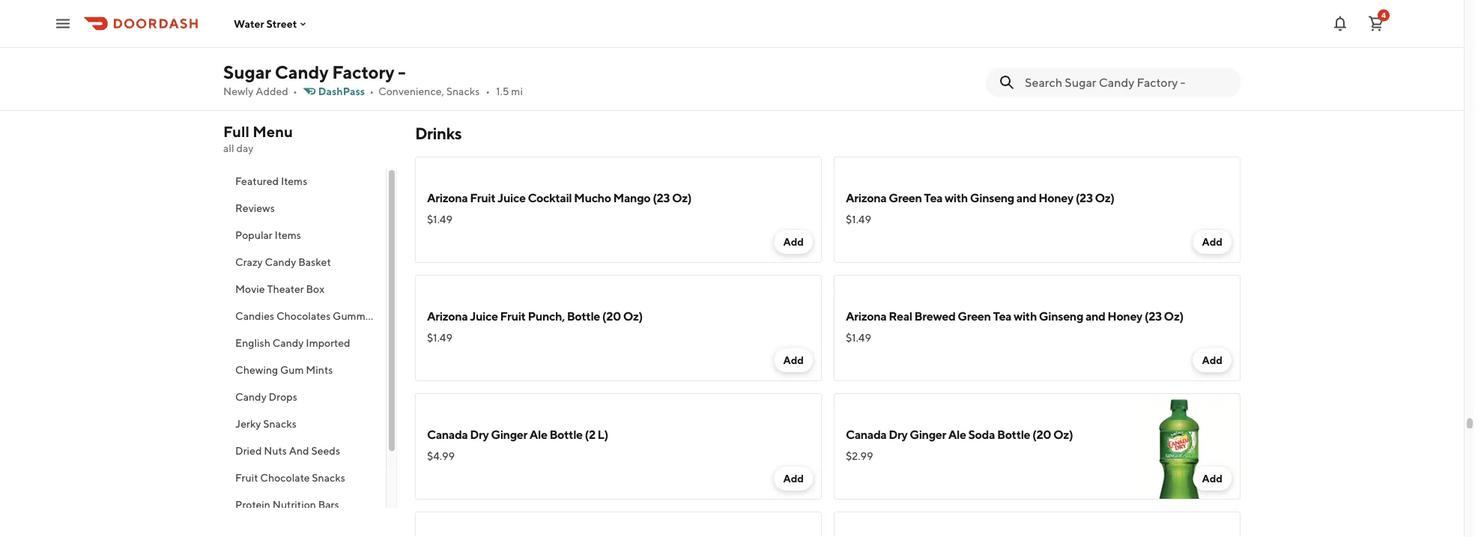 Task type: vqa. For each thing, say whether or not it's contained in the screenshot.
Fruit to the middle
yes



Task type: describe. For each thing, give the bounding box(es) containing it.
1 $3.69 from the left
[[427, 42, 454, 55]]

bottle right soda
[[997, 427, 1030, 442]]

candy drops button
[[223, 384, 386, 411]]

dry for canada dry ginger ale bottle (2 l)
[[470, 427, 489, 442]]

candies
[[235, 310, 274, 322]]

candies chocolates gummies
[[235, 310, 378, 322]]

dashpass •
[[318, 85, 374, 97]]

2 $3.69 from the left
[[846, 42, 873, 55]]

featured items button
[[223, 168, 386, 195]]

english
[[235, 337, 270, 349]]

0 horizontal spatial (20
[[602, 309, 621, 323]]

theater
[[267, 283, 304, 295]]

open menu image
[[54, 15, 72, 33]]

english candy imported
[[235, 337, 350, 349]]

reviews button
[[223, 195, 386, 222]]

water street
[[234, 17, 297, 30]]

fruit chocolate snacks
[[235, 472, 345, 484]]

canada for canada dry ginger ale soda bottle (20 oz)
[[846, 427, 887, 442]]

movie theater box
[[235, 283, 324, 295]]

mucho
[[574, 191, 611, 205]]

1 vertical spatial tea
[[993, 309, 1012, 323]]

factory
[[332, 61, 395, 82]]

canada for canada dry ginger ale bottle (2 l)
[[427, 427, 468, 442]]

chocolates
[[276, 310, 331, 322]]

ale for soda
[[948, 427, 966, 442]]

day
[[236, 142, 254, 154]]

popular
[[235, 229, 273, 241]]

featured items
[[235, 175, 307, 187]]

drops
[[269, 391, 297, 403]]

arizona for arizona fruit juice cocktail mucho mango (23 oz)
[[427, 191, 468, 205]]

candy inside button
[[235, 391, 267, 403]]

chewing
[[235, 364, 278, 376]]

dried nuts and seeds
[[235, 445, 340, 457]]

fruit inside button
[[235, 472, 258, 484]]

1 horizontal spatial fruit
[[470, 191, 495, 205]]

sugar
[[223, 61, 271, 82]]

jerky snacks
[[235, 418, 296, 430]]

snacks for convenience,
[[446, 85, 480, 97]]

Item Search search field
[[1025, 74, 1229, 91]]

• for convenience, snacks • 1.5 mi
[[486, 85, 490, 97]]

$1.49 for arizona real brewed green tea with ginseng and honey (23 oz)
[[846, 331, 871, 344]]

add button for arizona fruit juice cocktail mucho mango (23 oz)
[[774, 230, 813, 254]]

arizona fruit juice cocktail mucho mango (23 oz)
[[427, 191, 692, 205]]

arizona for arizona juice fruit punch, bottle (20 oz)
[[427, 309, 468, 323]]

popular items
[[235, 229, 301, 241]]

protein nutrition bars button
[[223, 491, 386, 518]]

arizona for arizona real brewed green tea with ginseng and honey (23 oz)
[[846, 309, 887, 323]]

0 horizontal spatial (23
[[653, 191, 670, 205]]

movie
[[235, 283, 265, 295]]

ginger for soda
[[910, 427, 946, 442]]

1 vertical spatial with
[[1014, 309, 1037, 323]]

add button for canada dry ginger ale bottle (2 l)
[[774, 467, 813, 491]]

jerky snacks button
[[223, 411, 386, 438]]

movie theater box button
[[223, 276, 386, 303]]

bottle for punch,
[[567, 309, 600, 323]]

add button for arizona green tea with ginseng and honey (23 oz)
[[1193, 230, 1232, 254]]

candies chocolates gummies button
[[223, 303, 386, 330]]

crazy candy basket
[[235, 256, 331, 268]]

items for featured items
[[281, 175, 307, 187]]

imported
[[306, 337, 350, 349]]

menu
[[253, 123, 293, 140]]

snacks for jerky
[[263, 418, 296, 430]]

candy drops
[[235, 391, 297, 403]]

0 horizontal spatial tea
[[924, 191, 943, 205]]

box
[[306, 283, 324, 295]]

crazy candy basket button
[[223, 249, 386, 276]]

full menu all day
[[223, 123, 293, 154]]

1 horizontal spatial (23
[[1076, 191, 1093, 205]]

cocktail
[[528, 191, 572, 205]]

popular items button
[[223, 222, 386, 249]]

real
[[889, 309, 912, 323]]

0 vertical spatial ginseng
[[970, 191, 1014, 205]]

mango
[[613, 191, 650, 205]]

1 horizontal spatial (20
[[1032, 427, 1051, 442]]

canada dry ginger ale soda bottle (20 oz)
[[846, 427, 1073, 442]]

arizona for arizona green tea with ginseng and honey (23 oz)
[[846, 191, 887, 205]]

brewed
[[914, 309, 955, 323]]

sugar candy factory -
[[223, 61, 406, 82]]

protein
[[235, 499, 270, 511]]

arizona real brewed green tea with ginseng and honey (23 oz)
[[846, 309, 1184, 323]]

fruit chocolate snacks button
[[223, 464, 386, 491]]

-
[[398, 61, 406, 82]]



Task type: locate. For each thing, give the bounding box(es) containing it.
$1.49
[[427, 213, 452, 225], [846, 213, 871, 225], [427, 331, 452, 344], [846, 331, 871, 344]]

tea
[[924, 191, 943, 205], [993, 309, 1012, 323]]

add for arizona juice fruit punch, bottle (20 oz)
[[783, 354, 804, 366]]

0 horizontal spatial snacks
[[263, 418, 296, 430]]

ale for bottle
[[529, 427, 547, 442]]

1 ale from the left
[[529, 427, 547, 442]]

1 horizontal spatial ginseng
[[1039, 309, 1083, 323]]

add for arizona green tea with ginseng and honey (23 oz)
[[1202, 236, 1223, 248]]

add
[[1202, 65, 1223, 77], [783, 236, 804, 248], [1202, 236, 1223, 248], [783, 354, 804, 366], [1202, 354, 1223, 366], [783, 472, 804, 485], [1202, 472, 1223, 485]]

0 horizontal spatial ginseng
[[970, 191, 1014, 205]]

2 dry from the left
[[889, 427, 907, 442]]

items up reviews button
[[281, 175, 307, 187]]

reviews
[[235, 202, 275, 214]]

1 horizontal spatial green
[[958, 309, 991, 323]]

$1.49 for arizona juice fruit punch, bottle (20 oz)
[[427, 331, 452, 344]]

candy up gum
[[272, 337, 304, 349]]

juice left punch,
[[470, 309, 498, 323]]

0 vertical spatial (20
[[602, 309, 621, 323]]

2 vertical spatial snacks
[[312, 472, 345, 484]]

convenience,
[[378, 85, 444, 97]]

ginseng
[[970, 191, 1014, 205], [1039, 309, 1083, 323]]

4 button
[[1361, 9, 1391, 39]]

1 vertical spatial green
[[958, 309, 991, 323]]

2 horizontal spatial fruit
[[500, 309, 526, 323]]

gum
[[280, 364, 304, 376]]

ginger for bottle
[[491, 427, 527, 442]]

snacks left 1.5 in the top of the page
[[446, 85, 480, 97]]

convenience, snacks • 1.5 mi
[[378, 85, 523, 97]]

gummies
[[333, 310, 378, 322]]

(23
[[653, 191, 670, 205], [1076, 191, 1093, 205], [1145, 309, 1162, 323]]

bottle left (2
[[549, 427, 583, 442]]

snacks
[[446, 85, 480, 97], [263, 418, 296, 430], [312, 472, 345, 484]]

1 vertical spatial ginseng
[[1039, 309, 1083, 323]]

1 horizontal spatial •
[[369, 85, 374, 97]]

fruit left cocktail
[[470, 191, 495, 205]]

• right added
[[293, 85, 297, 97]]

0 vertical spatial honey
[[1039, 191, 1073, 205]]

$1.49 for arizona green tea with ginseng and honey (23 oz)
[[846, 213, 871, 225]]

0 vertical spatial with
[[945, 191, 968, 205]]

1 horizontal spatial ginger
[[910, 427, 946, 442]]

candy up the movie theater box
[[265, 256, 296, 268]]

chewing gum mints button
[[223, 357, 386, 384]]

1 vertical spatial and
[[1085, 309, 1105, 323]]

1 vertical spatial fruit
[[500, 309, 526, 323]]

nuts
[[264, 445, 287, 457]]

0 horizontal spatial canada
[[427, 427, 468, 442]]

• for newly added •
[[293, 85, 297, 97]]

1 horizontal spatial dry
[[889, 427, 907, 442]]

items
[[281, 175, 307, 187], [275, 229, 301, 241]]

with
[[945, 191, 968, 205], [1014, 309, 1037, 323]]

0 vertical spatial tea
[[924, 191, 943, 205]]

items up crazy candy basket
[[275, 229, 301, 241]]

0 horizontal spatial $3.69
[[427, 42, 454, 55]]

0 horizontal spatial ale
[[529, 427, 547, 442]]

arizona
[[427, 191, 468, 205], [846, 191, 887, 205], [427, 309, 468, 323], [846, 309, 887, 323]]

punch,
[[528, 309, 565, 323]]

dry for canada dry ginger ale soda bottle (20 oz)
[[889, 427, 907, 442]]

$4.99
[[427, 450, 455, 462]]

•
[[293, 85, 297, 97], [369, 85, 374, 97], [486, 85, 490, 97]]

add for canada dry ginger ale bottle (2 l)
[[783, 472, 804, 485]]

canada up $4.99
[[427, 427, 468, 442]]

dried
[[235, 445, 262, 457]]

$2.99
[[846, 450, 873, 462]]

dashpass
[[318, 85, 365, 97]]

snacks inside jerky snacks button
[[263, 418, 296, 430]]

water
[[234, 17, 264, 30]]

candy inside button
[[272, 337, 304, 349]]

1 vertical spatial (20
[[1032, 427, 1051, 442]]

candy for crazy
[[265, 256, 296, 268]]

1 horizontal spatial canada
[[846, 427, 887, 442]]

all
[[223, 142, 234, 154]]

0 horizontal spatial green
[[889, 191, 922, 205]]

0 vertical spatial fruit
[[470, 191, 495, 205]]

2 • from the left
[[369, 85, 374, 97]]

bottle right punch,
[[567, 309, 600, 323]]

candy
[[275, 61, 329, 82], [265, 256, 296, 268], [272, 337, 304, 349], [235, 391, 267, 403]]

ale left (2
[[529, 427, 547, 442]]

0 horizontal spatial ginger
[[491, 427, 527, 442]]

bottle for ale
[[549, 427, 583, 442]]

juice
[[498, 191, 526, 205], [470, 309, 498, 323]]

(2
[[585, 427, 595, 442]]

2 vertical spatial fruit
[[235, 472, 258, 484]]

1 horizontal spatial honey
[[1108, 309, 1142, 323]]

1 horizontal spatial ale
[[948, 427, 966, 442]]

nutrition
[[273, 499, 316, 511]]

snacks up bars
[[312, 472, 345, 484]]

canada up $2.99 on the bottom of the page
[[846, 427, 887, 442]]

honey
[[1039, 191, 1073, 205], [1108, 309, 1142, 323]]

1 dry from the left
[[470, 427, 489, 442]]

2 ginger from the left
[[910, 427, 946, 442]]

seeds
[[311, 445, 340, 457]]

newly added •
[[223, 85, 297, 97]]

candy inside button
[[265, 256, 296, 268]]

candy up added
[[275, 61, 329, 82]]

candy for sugar
[[275, 61, 329, 82]]

items inside 'button'
[[281, 175, 307, 187]]

0 vertical spatial juice
[[498, 191, 526, 205]]

1 ginger from the left
[[491, 427, 527, 442]]

2 horizontal spatial (23
[[1145, 309, 1162, 323]]

(20 right punch,
[[602, 309, 621, 323]]

added
[[256, 85, 288, 97]]

newly
[[223, 85, 254, 97]]

• down factory
[[369, 85, 374, 97]]

mints
[[306, 364, 333, 376]]

0 horizontal spatial and
[[1016, 191, 1036, 205]]

chewing gum mints
[[235, 364, 333, 376]]

0 vertical spatial items
[[281, 175, 307, 187]]

basket
[[298, 256, 331, 268]]

0 horizontal spatial honey
[[1039, 191, 1073, 205]]

3 • from the left
[[486, 85, 490, 97]]

0 vertical spatial and
[[1016, 191, 1036, 205]]

4
[[1381, 11, 1386, 19]]

notification bell image
[[1331, 15, 1349, 33]]

canada dry ginger ale soda bottle (20 oz) image
[[1134, 393, 1241, 500]]

items for popular items
[[275, 229, 301, 241]]

and
[[289, 445, 309, 457]]

(20 right soda
[[1032, 427, 1051, 442]]

canada dry ginger ale bottle (2 l)
[[427, 427, 608, 442]]

protein nutrition bars
[[235, 499, 339, 511]]

2 ale from the left
[[948, 427, 966, 442]]

(20
[[602, 309, 621, 323], [1032, 427, 1051, 442]]

1 horizontal spatial $3.69
[[846, 42, 873, 55]]

bars
[[318, 499, 339, 511]]

fruit left punch,
[[500, 309, 526, 323]]

1 horizontal spatial and
[[1085, 309, 1105, 323]]

drinks
[[415, 124, 462, 143]]

1.5
[[496, 85, 509, 97]]

jerky
[[235, 418, 261, 430]]

mi
[[511, 85, 523, 97]]

chocolate
[[260, 472, 310, 484]]

crazy
[[235, 256, 263, 268]]

• left 1.5 in the top of the page
[[486, 85, 490, 97]]

full
[[223, 123, 250, 140]]

4 items, open order cart image
[[1367, 15, 1385, 33]]

ale
[[529, 427, 547, 442], [948, 427, 966, 442]]

candy up jerky on the left bottom
[[235, 391, 267, 403]]

items inside button
[[275, 229, 301, 241]]

$1.49 for arizona fruit juice cocktail mucho mango (23 oz)
[[427, 213, 452, 225]]

dried nuts and seeds button
[[223, 438, 386, 464]]

arizona juice fruit punch, bottle (20 oz)
[[427, 309, 643, 323]]

2 horizontal spatial snacks
[[446, 85, 480, 97]]

0 horizontal spatial fruit
[[235, 472, 258, 484]]

add button for arizona juice fruit punch, bottle (20 oz)
[[774, 348, 813, 372]]

1 • from the left
[[293, 85, 297, 97]]

0 vertical spatial green
[[889, 191, 922, 205]]

2 horizontal spatial •
[[486, 85, 490, 97]]

snacks inside 'fruit chocolate snacks' button
[[312, 472, 345, 484]]

juice left cocktail
[[498, 191, 526, 205]]

1 canada from the left
[[427, 427, 468, 442]]

fruit down dried
[[235, 472, 258, 484]]

0 horizontal spatial •
[[293, 85, 297, 97]]

1 vertical spatial snacks
[[263, 418, 296, 430]]

0 horizontal spatial dry
[[470, 427, 489, 442]]

l)
[[598, 427, 608, 442]]

english candy imported button
[[223, 330, 386, 357]]

bottle
[[567, 309, 600, 323], [549, 427, 583, 442], [997, 427, 1030, 442]]

1 vertical spatial juice
[[470, 309, 498, 323]]

candy for english
[[272, 337, 304, 349]]

oz)
[[672, 191, 692, 205], [1095, 191, 1115, 205], [623, 309, 643, 323], [1164, 309, 1184, 323], [1053, 427, 1073, 442]]

soda
[[968, 427, 995, 442]]

street
[[266, 17, 297, 30]]

$3.69
[[427, 42, 454, 55], [846, 42, 873, 55]]

add button for arizona real brewed green tea with ginseng and honey (23 oz)
[[1193, 348, 1232, 372]]

add for arizona fruit juice cocktail mucho mango (23 oz)
[[783, 236, 804, 248]]

ale left soda
[[948, 427, 966, 442]]

snacks down the drops
[[263, 418, 296, 430]]

1 horizontal spatial snacks
[[312, 472, 345, 484]]

0 vertical spatial snacks
[[446, 85, 480, 97]]

1 vertical spatial items
[[275, 229, 301, 241]]

2 canada from the left
[[846, 427, 887, 442]]

1 vertical spatial honey
[[1108, 309, 1142, 323]]

water street button
[[234, 17, 309, 30]]

featured
[[235, 175, 279, 187]]

1 horizontal spatial with
[[1014, 309, 1037, 323]]

0 horizontal spatial with
[[945, 191, 968, 205]]

add button
[[1193, 59, 1232, 83], [774, 230, 813, 254], [1193, 230, 1232, 254], [774, 348, 813, 372], [1193, 348, 1232, 372], [774, 467, 813, 491], [1193, 467, 1232, 491]]

1 horizontal spatial tea
[[993, 309, 1012, 323]]

arizona green tea with ginseng and honey (23 oz)
[[846, 191, 1115, 205]]

add for arizona real brewed green tea with ginseng and honey (23 oz)
[[1202, 354, 1223, 366]]



